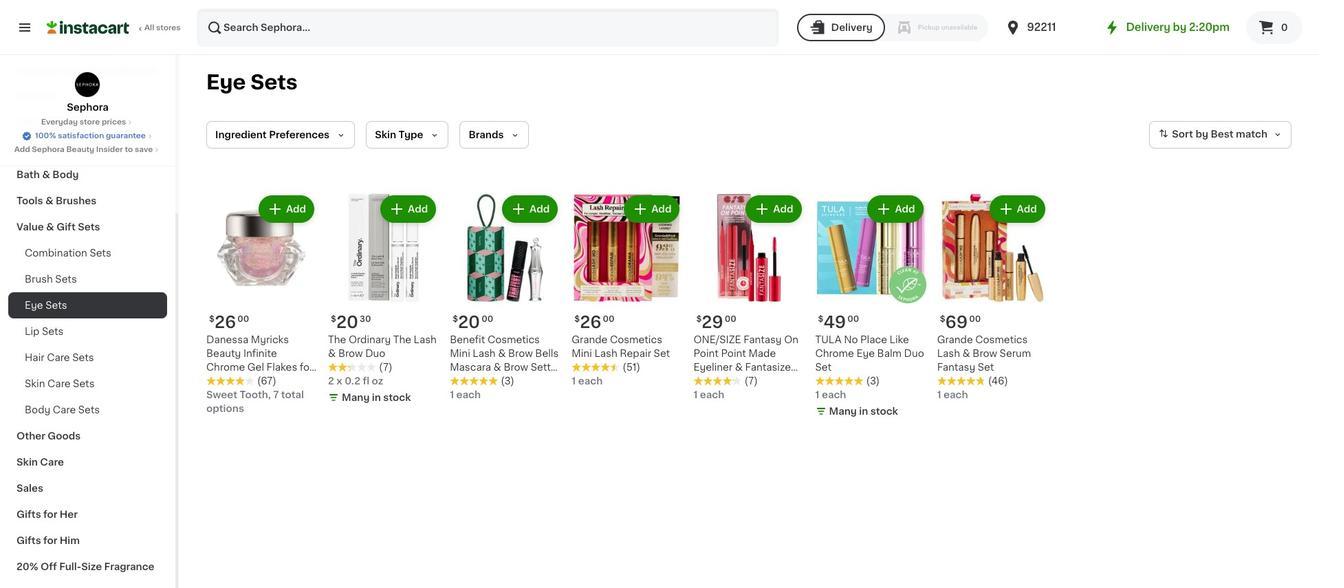 Task type: vqa. For each thing, say whether or not it's contained in the screenshot.


Task type: locate. For each thing, give the bounding box(es) containing it.
options
[[206, 404, 244, 414]]

0 vertical spatial fantasy
[[744, 335, 782, 345]]

0 vertical spatial sweet
[[275, 376, 306, 386]]

2 horizontal spatial beauty
[[206, 349, 241, 359]]

1 horizontal spatial by
[[1196, 130, 1209, 139]]

2 (3) from the left
[[867, 376, 880, 386]]

each down tula no place like chrome eye balm duo set
[[822, 390, 847, 400]]

care inside skin care link
[[40, 458, 64, 467]]

value inside value & gift sets link
[[17, 222, 44, 232]]

sets down brush sets
[[46, 301, 67, 310]]

1 product group from the left
[[206, 193, 317, 416]]

1 horizontal spatial stock
[[871, 407, 899, 416]]

bath
[[17, 170, 40, 180]]

0 button
[[1247, 11, 1303, 44]]

care inside 'skin care sets' link
[[48, 379, 71, 389]]

& up the kit
[[735, 363, 743, 372]]

2 vertical spatial skin
[[17, 458, 38, 467]]

cosmetics up bells
[[488, 335, 540, 345]]

chrome inside tula no place like chrome eye balm duo set
[[816, 349, 855, 359]]

00 for gel
[[238, 315, 249, 324]]

1 down tula
[[816, 390, 820, 400]]

hair inside hair care link
[[17, 118, 37, 127]]

1 horizontal spatial eye sets
[[206, 72, 298, 92]]

for inside 'link'
[[43, 510, 57, 520]]

6 00 from the left
[[970, 315, 981, 324]]

lash inside the ordinary the lash & brow duo
[[414, 335, 437, 345]]

sephora inside add sephora beauty insider to save link
[[32, 146, 65, 153]]

her
[[60, 510, 78, 520]]

(67)
[[257, 376, 277, 386]]

face
[[243, 376, 266, 386]]

gifts down the sales
[[17, 510, 41, 520]]

2 duo from the left
[[905, 349, 925, 359]]

sets down combination sets on the top of the page
[[55, 275, 77, 284]]

2 add button from the left
[[382, 197, 435, 222]]

sets down lip sets link
[[72, 353, 94, 363]]

2 vertical spatial for
[[43, 536, 57, 546]]

eye sets link
[[8, 292, 167, 319]]

$ inside $ 49 00
[[819, 315, 824, 324]]

2 $ 26 00 from the left
[[575, 315, 615, 330]]

$ inside $ 20 30
[[331, 315, 337, 324]]

mini right bells
[[572, 349, 592, 359]]

0 horizontal spatial cosmetics
[[488, 335, 540, 345]]

cosmetics inside grande cosmetics mini lash repair set
[[610, 335, 663, 345]]

1 vertical spatial hair
[[25, 353, 44, 363]]

1 horizontal spatial point
[[721, 349, 747, 359]]

sweet inside sweet tooth, 7 total options
[[206, 390, 237, 400]]

cosmetics up serum
[[976, 335, 1028, 345]]

gifts inside gifts for him link
[[17, 536, 41, 546]]

1 (3) from the left
[[501, 376, 515, 386]]

sephora up store
[[67, 103, 109, 112]]

sets up body care sets link at the bottom left of page
[[73, 379, 95, 389]]

skin down hair care sets on the bottom
[[25, 379, 45, 389]]

eye sets
[[206, 72, 298, 92], [25, 301, 67, 310]]

- up pink
[[236, 390, 241, 400]]

00
[[238, 315, 249, 324], [482, 315, 494, 324], [603, 315, 615, 324], [725, 315, 737, 324], [848, 315, 860, 324], [970, 315, 981, 324]]

delivery for delivery by 2:20pm
[[1127, 22, 1171, 32]]

each for 20
[[457, 390, 481, 400]]

1 vertical spatial body
[[25, 405, 50, 415]]

26 for grande
[[580, 315, 602, 330]]

0 horizontal spatial point
[[694, 349, 719, 359]]

set down tula
[[816, 363, 832, 372]]

mascara down 'benefit'
[[450, 363, 491, 372]]

0 vertical spatial mascara
[[450, 363, 491, 372]]

0 vertical spatial gifts
[[17, 510, 41, 520]]

oz
[[372, 376, 384, 386]]

instacart logo image
[[47, 19, 129, 36]]

value inside benefit cosmetics mini lash & brow bells mascara & brow setter value set
[[450, 376, 476, 386]]

0 vertical spatial sephora
[[67, 103, 109, 112]]

3 $ from the left
[[453, 315, 458, 324]]

repair
[[620, 349, 652, 359]]

& down $ 69 00
[[963, 349, 971, 359]]

brushes
[[56, 196, 96, 206]]

1 mini from the left
[[450, 349, 471, 359]]

6 add button from the left
[[869, 197, 923, 222]]

00 inside $ 20 00
[[482, 315, 494, 324]]

1 horizontal spatial beauty
[[121, 65, 156, 75]]

- up the 'platinum'
[[269, 376, 273, 386]]

20 for $ 20 30
[[337, 315, 359, 330]]

1 vertical spatial chrome
[[206, 363, 245, 372]]

skin up the sales
[[17, 458, 38, 467]]

value down 'benefit'
[[450, 376, 476, 386]]

tools & brushes link
[[8, 188, 167, 214]]

fantasy down 69
[[938, 363, 976, 372]]

0 horizontal spatial body
[[25, 405, 50, 415]]

2 mini from the left
[[572, 349, 592, 359]]

brow left serum
[[973, 349, 998, 359]]

myricks
[[251, 335, 289, 345]]

gifts up 20%
[[17, 536, 41, 546]]

$
[[209, 315, 215, 324], [331, 315, 337, 324], [453, 315, 458, 324], [575, 315, 580, 324], [697, 315, 702, 324], [819, 315, 824, 324], [940, 315, 946, 324]]

0 vertical spatial in
[[372, 393, 381, 403]]

00 right "29"
[[725, 315, 737, 324]]

in
[[372, 393, 381, 403], [860, 407, 869, 416]]

1 $ 26 00 from the left
[[209, 315, 249, 330]]

0 vertical spatial stock
[[383, 393, 411, 403]]

brow left setter
[[504, 363, 529, 372]]

value down tools
[[17, 222, 44, 232]]

grande inside grande cosmetics mini lash repair set
[[572, 335, 608, 345]]

1 horizontal spatial the
[[393, 335, 412, 345]]

for left him
[[43, 536, 57, 546]]

30
[[360, 315, 371, 324]]

lash for $ 20 30
[[414, 335, 437, 345]]

preferences
[[269, 130, 330, 140]]

1 vertical spatial fantasy
[[938, 363, 976, 372]]

1 horizontal spatial cosmetics
[[610, 335, 663, 345]]

best
[[1211, 130, 1234, 139]]

1 horizontal spatial many in stock
[[830, 407, 899, 416]]

lash down 69
[[938, 349, 961, 359]]

1 horizontal spatial sweet
[[275, 376, 306, 386]]

hair inside 'hair care sets' link
[[25, 353, 44, 363]]

1 gifts from the top
[[17, 510, 41, 520]]

$ for benefit cosmetics mini lash & brow bells mascara & brow setter value set
[[453, 315, 458, 324]]

cosmetics inside benefit cosmetics mini lash & brow bells mascara & brow setter value set
[[488, 335, 540, 345]]

care
[[39, 118, 63, 127], [47, 353, 70, 363], [48, 379, 71, 389], [53, 405, 76, 415], [40, 458, 64, 467]]

mascara inside benefit cosmetics mini lash & brow bells mascara & brow setter value set
[[450, 363, 491, 372]]

duo down like
[[905, 349, 925, 359]]

1 down grande cosmetics lash & brow serum fantasy set
[[938, 390, 942, 400]]

service type group
[[797, 14, 989, 41]]

$ for grande cosmetics lash & brow serum fantasy set
[[940, 315, 946, 324]]

0 horizontal spatial -
[[236, 390, 241, 400]]

4 add button from the left
[[626, 197, 679, 222]]

0 horizontal spatial many in stock
[[342, 393, 411, 403]]

& inside one/size fantasy on point point made eyeliner & fantasize mascara kit
[[735, 363, 743, 372]]

2 26 from the left
[[580, 315, 602, 330]]

beauty for add sephora beauty insider to save
[[66, 146, 94, 153]]

& left face
[[233, 376, 240, 386]]

0 horizontal spatial (3)
[[501, 376, 515, 386]]

1 add button from the left
[[260, 197, 313, 222]]

sets right lip
[[42, 327, 64, 337]]

1 each for 26
[[572, 376, 603, 386]]

0 horizontal spatial duo
[[366, 349, 386, 359]]

bath & body link
[[8, 162, 167, 188]]

0 horizontal spatial sweet
[[206, 390, 237, 400]]

0 vertical spatial hair
[[17, 118, 37, 127]]

sets down value & gift sets link
[[90, 248, 111, 258]]

by left the 2:20pm
[[1174, 22, 1187, 32]]

sets up ingredient preferences
[[251, 72, 298, 92]]

point up eyeliner
[[694, 349, 719, 359]]

sweet up total
[[275, 376, 306, 386]]

set up the (46)
[[978, 363, 995, 372]]

0 horizontal spatial fantasy
[[744, 335, 782, 345]]

7 $ from the left
[[940, 315, 946, 324]]

00 inside $ 49 00
[[848, 315, 860, 324]]

1 horizontal spatial fantasy
[[938, 363, 976, 372]]

& up 2
[[328, 349, 336, 359]]

1 vertical spatial eye sets
[[25, 301, 67, 310]]

chrome inside danessa myricks beauty infinite chrome gel flakes for eyes & face - sweet tooth - platinum with baby pink
[[206, 363, 245, 372]]

everyday store prices link
[[41, 117, 134, 128]]

danessa myricks beauty infinite chrome gel flakes for eyes & face - sweet tooth - platinum with baby pink
[[206, 335, 313, 414]]

hair down lip
[[25, 353, 44, 363]]

care down hair care sets on the bottom
[[48, 379, 71, 389]]

sweet tooth, 7 total options
[[206, 390, 304, 414]]

$ up 'benefit'
[[453, 315, 458, 324]]

1 duo from the left
[[366, 349, 386, 359]]

0 vertical spatial eye
[[206, 72, 246, 92]]

other goods link
[[8, 423, 167, 449]]

0 horizontal spatial mascara
[[450, 363, 491, 372]]

1 horizontal spatial mascara
[[694, 376, 735, 386]]

0 horizontal spatial by
[[1174, 22, 1187, 32]]

care inside 'hair care sets' link
[[47, 353, 70, 363]]

$ inside $ 20 00
[[453, 315, 458, 324]]

point down one/size
[[721, 349, 747, 359]]

2 horizontal spatial cosmetics
[[976, 335, 1028, 345]]

1 point from the left
[[694, 349, 719, 359]]

flakes
[[267, 363, 297, 372]]

1 $ from the left
[[209, 315, 215, 324]]

fragrance right "size"
[[104, 562, 155, 572]]

5 $ from the left
[[697, 315, 702, 324]]

the right ordinary
[[393, 335, 412, 345]]

1 horizontal spatial -
[[269, 376, 273, 386]]

chrome down tula
[[816, 349, 855, 359]]

0 horizontal spatial mini
[[450, 349, 471, 359]]

26 up danessa
[[215, 315, 236, 330]]

0 horizontal spatial value
[[17, 222, 44, 232]]

1 horizontal spatial (7)
[[745, 376, 758, 386]]

hair for hair care
[[17, 118, 37, 127]]

$ for the ordinary the lash & brow duo
[[331, 315, 337, 324]]

eye sets up lip sets
[[25, 301, 67, 310]]

many in stock down tula no place like chrome eye balm duo set
[[830, 407, 899, 416]]

0 horizontal spatial chrome
[[206, 363, 245, 372]]

7 product group from the left
[[938, 193, 1049, 402]]

1 each down benefit cosmetics mini lash & brow bells mascara & brow setter value set
[[450, 390, 481, 400]]

add sephora beauty insider to save
[[14, 146, 153, 153]]

00 for eye
[[848, 315, 860, 324]]

$ 26 00 for grande
[[575, 315, 615, 330]]

$ 29 00
[[697, 315, 737, 330]]

care inside body care sets link
[[53, 405, 76, 415]]

0 vertical spatial value
[[17, 222, 44, 232]]

mini for 20
[[450, 349, 471, 359]]

$ left "30" in the left of the page
[[331, 315, 337, 324]]

stock for 20
[[383, 393, 411, 403]]

gifts for him link
[[8, 528, 167, 554]]

brow inside grande cosmetics lash & brow serum fantasy set
[[973, 349, 998, 359]]

1 horizontal spatial chrome
[[816, 349, 855, 359]]

care down the "other goods"
[[40, 458, 64, 467]]

2 00 from the left
[[482, 315, 494, 324]]

1 vertical spatial stock
[[871, 407, 899, 416]]

00 for serum
[[970, 315, 981, 324]]

set inside grande cosmetics mini lash repair set
[[654, 349, 670, 359]]

2 horizontal spatial eye
[[857, 349, 875, 359]]

$ inside $ 69 00
[[940, 315, 946, 324]]

1 26 from the left
[[215, 315, 236, 330]]

0 horizontal spatial in
[[372, 393, 381, 403]]

lash
[[414, 335, 437, 345], [473, 349, 496, 359], [595, 349, 618, 359], [938, 349, 961, 359]]

(7)
[[379, 363, 393, 372], [745, 376, 758, 386]]

$ up danessa
[[209, 315, 215, 324]]

gifts
[[17, 510, 41, 520], [17, 536, 41, 546]]

brow down ordinary
[[339, 349, 363, 359]]

1 each down eyeliner
[[694, 390, 725, 400]]

beauty right ready
[[121, 65, 156, 75]]

mini inside grande cosmetics mini lash repair set
[[572, 349, 592, 359]]

fragrance
[[17, 144, 67, 153], [104, 562, 155, 572]]

brush
[[25, 275, 53, 284]]

3 cosmetics from the left
[[976, 335, 1028, 345]]

guarantee
[[106, 132, 146, 140]]

5 product group from the left
[[694, 193, 805, 402]]

delivery inside button
[[832, 23, 873, 32]]

total
[[281, 390, 304, 400]]

product group
[[206, 193, 317, 416], [328, 193, 439, 407], [450, 193, 561, 402], [572, 193, 683, 388], [694, 193, 805, 402], [816, 193, 927, 421], [938, 193, 1049, 402]]

2 20 from the left
[[458, 315, 480, 330]]

6 product group from the left
[[816, 193, 927, 421]]

1 20 from the left
[[337, 315, 359, 330]]

sets right "gift"
[[78, 222, 100, 232]]

lash for $ 26 00
[[595, 349, 618, 359]]

2 gifts from the top
[[17, 536, 41, 546]]

$ for one/size fantasy on point point made eyeliner & fantasize mascara kit
[[697, 315, 702, 324]]

4 $ from the left
[[575, 315, 580, 324]]

1 horizontal spatial fragrance
[[104, 562, 155, 572]]

1 horizontal spatial body
[[53, 170, 79, 180]]

save
[[135, 146, 153, 153]]

add sephora beauty insider to save link
[[14, 145, 161, 156]]

1 vertical spatial in
[[860, 407, 869, 416]]

0 horizontal spatial many
[[342, 393, 370, 403]]

hair
[[17, 118, 37, 127], [25, 353, 44, 363]]

1 each down grande cosmetics lash & brow serum fantasy set
[[938, 390, 969, 400]]

& left bells
[[498, 349, 506, 359]]

sweet up baby
[[206, 390, 237, 400]]

care up skin care sets
[[47, 353, 70, 363]]

ingredient preferences button
[[206, 121, 355, 149]]

beauty inside danessa myricks beauty infinite chrome gel flakes for eyes & face - sweet tooth - platinum with baby pink
[[206, 349, 241, 359]]

skin inside dropdown button
[[375, 130, 396, 140]]

chrome up eyes
[[206, 363, 245, 372]]

sets up the other goods link
[[78, 405, 100, 415]]

1 horizontal spatial 20
[[458, 315, 480, 330]]

Search field
[[198, 10, 778, 45]]

1 for 29
[[694, 390, 698, 400]]

sephora
[[67, 103, 109, 112], [32, 146, 65, 153]]

fantasy
[[744, 335, 782, 345], [938, 363, 976, 372]]

eye down place
[[857, 349, 875, 359]]

0 horizontal spatial fragrance
[[17, 144, 67, 153]]

1 vertical spatial many in stock
[[830, 407, 899, 416]]

100%
[[35, 132, 56, 140]]

1 vertical spatial many
[[830, 407, 857, 416]]

2 grande from the left
[[938, 335, 974, 345]]

0 vertical spatial chrome
[[816, 349, 855, 359]]

$ 26 00 up danessa
[[209, 315, 249, 330]]

0 horizontal spatial stock
[[383, 393, 411, 403]]

gift
[[57, 222, 76, 232]]

with
[[288, 390, 308, 400]]

in down tula no place like chrome eye balm duo set
[[860, 407, 869, 416]]

sets inside value & gift sets link
[[78, 222, 100, 232]]

0 horizontal spatial grande
[[572, 335, 608, 345]]

fantasy up made
[[744, 335, 782, 345]]

3 add button from the left
[[504, 197, 557, 222]]

many for 20
[[342, 393, 370, 403]]

cosmetics for 69
[[976, 335, 1028, 345]]

1 horizontal spatial eye
[[206, 72, 246, 92]]

skin left type
[[375, 130, 396, 140]]

grande for 69
[[938, 335, 974, 345]]

1 horizontal spatial in
[[860, 407, 869, 416]]

add button for one/size fantasy on point point made eyeliner & fantasize mascara kit
[[748, 197, 801, 222]]

care inside hair care link
[[39, 118, 63, 127]]

1 down grande cosmetics mini lash repair set
[[572, 376, 576, 386]]

20%
[[17, 562, 38, 572]]

2 $ from the left
[[331, 315, 337, 324]]

for left her
[[43, 510, 57, 520]]

fragrance link
[[8, 136, 167, 162]]

20 left "30" in the left of the page
[[337, 315, 359, 330]]

5 00 from the left
[[848, 315, 860, 324]]

2 cosmetics from the left
[[610, 335, 663, 345]]

$ up grande cosmetics mini lash repair set
[[575, 315, 580, 324]]

brands
[[469, 130, 504, 140]]

1 00 from the left
[[238, 315, 249, 324]]

00 inside $ 69 00
[[970, 315, 981, 324]]

1 horizontal spatial $ 26 00
[[575, 315, 615, 330]]

mascara down eyeliner
[[694, 376, 735, 386]]

duo inside tula no place like chrome eye balm duo set
[[905, 349, 925, 359]]

set inside grande cosmetics lash & brow serum fantasy set
[[978, 363, 995, 372]]

lash inside benefit cosmetics mini lash & brow bells mascara & brow setter value set
[[473, 349, 496, 359]]

set inside benefit cosmetics mini lash & brow bells mascara & brow setter value set
[[479, 376, 495, 386]]

each for 26
[[579, 376, 603, 386]]

hair up 100%
[[17, 118, 37, 127]]

many down tula no place like chrome eye balm duo set
[[830, 407, 857, 416]]

0 vertical spatial eye sets
[[206, 72, 298, 92]]

$ 26 00 up grande cosmetics mini lash repair set
[[575, 315, 615, 330]]

sets inside brush sets link
[[55, 275, 77, 284]]

00 inside $ 29 00
[[725, 315, 737, 324]]

set
[[654, 349, 670, 359], [816, 363, 832, 372], [978, 363, 995, 372], [479, 376, 495, 386]]

0 horizontal spatial 20
[[337, 315, 359, 330]]

lash left 'benefit'
[[414, 335, 437, 345]]

bells
[[536, 349, 559, 359]]

0 vertical spatial many in stock
[[342, 393, 411, 403]]

4 00 from the left
[[725, 315, 737, 324]]

set down 'benefit'
[[479, 376, 495, 386]]

duo inside the ordinary the lash & brow duo
[[366, 349, 386, 359]]

match
[[1237, 130, 1268, 139]]

eye sets up ingredient
[[206, 72, 298, 92]]

26 up grande cosmetics mini lash repair set
[[580, 315, 602, 330]]

lash left repair
[[595, 349, 618, 359]]

many down 2 x 0.2 fl oz on the bottom of page
[[342, 393, 370, 403]]

(3)
[[501, 376, 515, 386], [867, 376, 880, 386]]

0 vertical spatial by
[[1174, 22, 1187, 32]]

for
[[300, 363, 313, 372], [43, 510, 57, 520], [43, 536, 57, 546]]

each down grande cosmetics mini lash repair set
[[579, 376, 603, 386]]

mini inside benefit cosmetics mini lash & brow bells mascara & brow setter value set
[[450, 349, 471, 359]]

29
[[702, 315, 724, 330]]

sets
[[251, 72, 298, 92], [78, 222, 100, 232], [90, 248, 111, 258], [55, 275, 77, 284], [46, 301, 67, 310], [42, 327, 64, 337], [72, 353, 94, 363], [73, 379, 95, 389], [78, 405, 100, 415]]

care for body care sets
[[53, 405, 76, 415]]

1 horizontal spatial duo
[[905, 349, 925, 359]]

$ up grande cosmetics lash & brow serum fantasy set
[[940, 315, 946, 324]]

1 for 49
[[816, 390, 820, 400]]

2
[[328, 376, 334, 386]]

1 vertical spatial mascara
[[694, 376, 735, 386]]

1 for 26
[[572, 376, 576, 386]]

0 horizontal spatial the
[[328, 335, 346, 345]]

stock down oz
[[383, 393, 411, 403]]

brow left bells
[[509, 349, 533, 359]]

20
[[337, 315, 359, 330], [458, 315, 480, 330]]

00 up danessa
[[238, 315, 249, 324]]

(7) down fantasize
[[745, 376, 758, 386]]

by inside field
[[1196, 130, 1209, 139]]

sales link
[[8, 476, 167, 502]]

mascara
[[450, 363, 491, 372], [694, 376, 735, 386]]

care up "goods"
[[53, 405, 76, 415]]

sets inside 'hair care sets' link
[[72, 353, 94, 363]]

beauty down satisfaction
[[66, 146, 94, 153]]

by right sort
[[1196, 130, 1209, 139]]

$ inside $ 29 00
[[697, 315, 702, 324]]

1 grande from the left
[[572, 335, 608, 345]]

cosmetics inside grande cosmetics lash & brow serum fantasy set
[[976, 335, 1028, 345]]

1 vertical spatial sweet
[[206, 390, 237, 400]]

0 vertical spatial many
[[342, 393, 370, 403]]

1 vertical spatial sephora
[[32, 146, 65, 153]]

1 vertical spatial beauty
[[66, 146, 94, 153]]

skin care link
[[8, 449, 167, 476]]

duo down ordinary
[[366, 349, 386, 359]]

in down oz
[[372, 393, 381, 403]]

None search field
[[197, 8, 779, 47]]

0 horizontal spatial beauty
[[66, 146, 94, 153]]

Best match Sort by field
[[1150, 121, 1292, 149]]

7 add button from the left
[[991, 197, 1044, 222]]

all
[[145, 24, 154, 32]]

sweet
[[275, 376, 306, 386], [206, 390, 237, 400]]

grande inside grande cosmetics lash & brow serum fantasy set
[[938, 335, 974, 345]]

(7) up oz
[[379, 363, 393, 372]]

1 cosmetics from the left
[[488, 335, 540, 345]]

1 horizontal spatial many
[[830, 407, 857, 416]]

skin for skin care sets
[[25, 379, 45, 389]]

0 vertical spatial beauty
[[121, 65, 156, 75]]

gifts for her
[[17, 510, 78, 520]]

tooth
[[206, 390, 234, 400]]

1 vertical spatial by
[[1196, 130, 1209, 139]]

0 vertical spatial for
[[300, 363, 313, 372]]

on
[[785, 335, 799, 345]]

20% off full-size fragrance
[[17, 562, 155, 572]]

add
[[14, 146, 30, 153], [286, 204, 306, 214], [408, 204, 428, 214], [530, 204, 550, 214], [652, 204, 672, 214], [774, 204, 794, 214], [896, 204, 916, 214], [1017, 204, 1038, 214]]

1 horizontal spatial mini
[[572, 349, 592, 359]]

1 horizontal spatial (3)
[[867, 376, 880, 386]]

care up 100%
[[39, 118, 63, 127]]

1 each
[[572, 376, 603, 386], [450, 390, 481, 400], [694, 390, 725, 400], [816, 390, 847, 400], [938, 390, 969, 400]]

2 vertical spatial eye
[[857, 349, 875, 359]]

1 each down tula
[[816, 390, 847, 400]]

1 down 'benefit'
[[450, 390, 454, 400]]

1 horizontal spatial value
[[450, 376, 476, 386]]

sets inside body care sets link
[[78, 405, 100, 415]]

lip
[[25, 327, 40, 337]]

beauty down danessa
[[206, 349, 241, 359]]

sephora link
[[67, 72, 109, 114]]

49
[[824, 315, 847, 330]]

skin
[[375, 130, 396, 140], [25, 379, 45, 389], [17, 458, 38, 467]]

hair for hair care sets
[[25, 353, 44, 363]]

0 horizontal spatial eye
[[25, 301, 43, 310]]

1 vertical spatial skin
[[25, 379, 45, 389]]

3 00 from the left
[[603, 315, 615, 324]]

1 vertical spatial (7)
[[745, 376, 758, 386]]

2 vertical spatial beauty
[[206, 349, 241, 359]]

6 $ from the left
[[819, 315, 824, 324]]

$ 26 00 for danessa
[[209, 315, 249, 330]]

lash inside grande cosmetics mini lash repair set
[[595, 349, 618, 359]]

add button for benefit cosmetics mini lash & brow bells mascara & brow setter value set
[[504, 197, 557, 222]]

0 horizontal spatial 26
[[215, 315, 236, 330]]

in for 20
[[372, 393, 381, 403]]

1 vertical spatial for
[[43, 510, 57, 520]]

gifts inside 'link'
[[17, 510, 41, 520]]

1 horizontal spatial delivery
[[1127, 22, 1171, 32]]

1 vertical spatial gifts
[[17, 536, 41, 546]]

gifts for gifts for him
[[17, 536, 41, 546]]

★★★★★
[[328, 363, 376, 372], [572, 363, 620, 372], [572, 363, 620, 372], [206, 376, 255, 386], [206, 376, 255, 386], [450, 376, 498, 386], [450, 376, 498, 386], [694, 376, 742, 386], [694, 376, 742, 386], [816, 376, 864, 386], [816, 376, 864, 386], [938, 376, 986, 386], [938, 376, 986, 386]]

0 vertical spatial fragrance
[[17, 144, 67, 153]]

0 vertical spatial (7)
[[379, 363, 393, 372]]

0 horizontal spatial sephora
[[32, 146, 65, 153]]

& inside the ordinary the lash & brow duo
[[328, 349, 336, 359]]

makeup
[[17, 92, 56, 101]]

tula
[[816, 335, 842, 345]]

5 add button from the left
[[748, 197, 801, 222]]

care for hair care sets
[[47, 353, 70, 363]]



Task type: describe. For each thing, give the bounding box(es) containing it.
& left "gift"
[[46, 222, 54, 232]]

value & gift sets link
[[8, 214, 167, 240]]

fantasy inside grande cosmetics lash & brow serum fantasy set
[[938, 363, 976, 372]]

brands button
[[460, 121, 530, 149]]

brow inside the ordinary the lash & brow duo
[[339, 349, 363, 359]]

1 horizontal spatial sephora
[[67, 103, 109, 112]]

$ for tula no place like chrome eye balm duo set
[[819, 315, 824, 324]]

cosmetics for 26
[[610, 335, 663, 345]]

00 for set
[[603, 315, 615, 324]]

1 for 20
[[450, 390, 454, 400]]

sets inside lip sets link
[[42, 327, 64, 337]]

everyday
[[41, 118, 78, 126]]

product group containing 69
[[938, 193, 1049, 402]]

all stores
[[145, 24, 181, 32]]

1 the from the left
[[328, 335, 346, 345]]

add for the ordinary the lash & brow duo
[[408, 204, 428, 214]]

sephora logo image
[[75, 72, 101, 98]]

many for 49
[[830, 407, 857, 416]]

x
[[337, 376, 343, 386]]

2:20pm
[[1190, 22, 1230, 32]]

26 for danessa
[[215, 315, 236, 330]]

2 x 0.2 fl oz
[[328, 376, 384, 386]]

baby
[[206, 404, 232, 414]]

1 each for 69
[[938, 390, 969, 400]]

hair care sets
[[25, 353, 94, 363]]

like
[[890, 335, 910, 345]]

combination sets link
[[8, 240, 167, 266]]

& right bath on the left of the page
[[42, 170, 50, 180]]

skin for skin type
[[375, 130, 396, 140]]

all stores link
[[47, 8, 182, 47]]

(3) for 20
[[501, 376, 515, 386]]

place
[[861, 335, 888, 345]]

skin care sets link
[[8, 371, 167, 397]]

type
[[399, 130, 424, 140]]

1 for 69
[[938, 390, 942, 400]]

1 vertical spatial fragrance
[[104, 562, 155, 572]]

(7) for 29
[[745, 376, 758, 386]]

add for grande cosmetics lash & brow serum fantasy set
[[1017, 204, 1038, 214]]

& left setter
[[494, 363, 502, 372]]

1 vertical spatial eye
[[25, 301, 43, 310]]

hair care
[[17, 118, 63, 127]]

bath & body
[[17, 170, 79, 180]]

value & gift sets
[[17, 222, 100, 232]]

delivery by 2:20pm link
[[1105, 19, 1230, 36]]

100% satisfaction guarantee
[[35, 132, 146, 140]]

grande for 26
[[572, 335, 608, 345]]

gel
[[248, 363, 264, 372]]

add button for the ordinary the lash & brow duo
[[382, 197, 435, 222]]

fantasy inside one/size fantasy on point point made eyeliner & fantasize mascara kit
[[744, 335, 782, 345]]

ready
[[86, 65, 118, 75]]

2 product group from the left
[[328, 193, 439, 407]]

7
[[273, 390, 279, 400]]

20% off full-size fragrance link
[[8, 554, 167, 580]]

1 vertical spatial -
[[236, 390, 241, 400]]

$ 20 30
[[331, 315, 371, 330]]

skin care
[[17, 458, 64, 467]]

setter
[[531, 363, 561, 372]]

add for grande cosmetics mini lash repair set
[[652, 204, 672, 214]]

20 for $ 20 00
[[458, 315, 480, 330]]

2 the from the left
[[393, 335, 412, 345]]

product group containing 29
[[694, 193, 805, 402]]

$ for danessa myricks beauty infinite chrome gel flakes for eyes & face - sweet tooth - platinum with baby pink
[[209, 315, 215, 324]]

made
[[749, 349, 776, 359]]

beauty for danessa myricks beauty infinite chrome gel flakes for eyes & face - sweet tooth - platinum with baby pink
[[206, 349, 241, 359]]

care for skin care
[[40, 458, 64, 467]]

gifts for gifts for her
[[17, 510, 41, 520]]

brush sets link
[[8, 266, 167, 292]]

gifts for him
[[17, 536, 80, 546]]

skin type
[[375, 130, 424, 140]]

add for danessa myricks beauty infinite chrome gel flakes for eyes & face - sweet tooth - platinum with baby pink
[[286, 204, 306, 214]]

delivery button
[[797, 14, 885, 41]]

chrome for 49
[[816, 349, 855, 359]]

many in stock for 49
[[830, 407, 899, 416]]

add button for grande cosmetics lash & brow serum fantasy set
[[991, 197, 1044, 222]]

(3) for 49
[[867, 376, 880, 386]]

mascara inside one/size fantasy on point point made eyeliner & fantasize mascara kit
[[694, 376, 735, 386]]

each for 49
[[822, 390, 847, 400]]

69
[[946, 315, 968, 330]]

tooth,
[[240, 390, 271, 400]]

by for delivery
[[1174, 22, 1187, 32]]

add for benefit cosmetics mini lash & brow bells mascara & brow setter value set
[[530, 204, 550, 214]]

$ for grande cosmetics mini lash repair set
[[575, 315, 580, 324]]

serum
[[1000, 349, 1032, 359]]

$ 49 00
[[819, 315, 860, 330]]

makeup link
[[8, 83, 167, 109]]

sort by
[[1173, 130, 1209, 139]]

grande cosmetics lash & brow serum fantasy set
[[938, 335, 1032, 372]]

full-
[[59, 562, 81, 572]]

1 each for 29
[[694, 390, 725, 400]]

other goods
[[17, 431, 81, 441]]

lip sets link
[[8, 319, 167, 345]]

mini for 26
[[572, 349, 592, 359]]

sort
[[1173, 130, 1194, 139]]

delivery for delivery
[[832, 23, 873, 32]]

lash for $ 20 00
[[473, 349, 496, 359]]

tools
[[17, 196, 43, 206]]

to
[[125, 146, 133, 153]]

platinum
[[243, 390, 286, 400]]

care for skin care sets
[[48, 379, 71, 389]]

kit
[[738, 376, 751, 386]]

eyes
[[206, 376, 230, 386]]

4 product group from the left
[[572, 193, 683, 388]]

size
[[81, 562, 102, 572]]

eyeliner
[[694, 363, 733, 372]]

party
[[57, 65, 84, 75]]

tula no place like chrome eye balm duo set
[[816, 335, 925, 372]]

chrome for 26
[[206, 363, 245, 372]]

brush sets
[[25, 275, 77, 284]]

add button for grande cosmetics mini lash repair set
[[626, 197, 679, 222]]

00 for brow
[[482, 315, 494, 324]]

care for hair care
[[39, 118, 63, 127]]

2 point from the left
[[721, 349, 747, 359]]

one/size
[[694, 335, 742, 345]]

infinite
[[244, 349, 277, 359]]

sweet inside danessa myricks beauty infinite chrome gel flakes for eyes & face - sweet tooth - platinum with baby pink
[[275, 376, 306, 386]]

(7) for 20
[[379, 363, 393, 372]]

add button for danessa myricks beauty infinite chrome gel flakes for eyes & face - sweet tooth - platinum with baby pink
[[260, 197, 313, 222]]

add for tula no place like chrome eye balm duo set
[[896, 204, 916, 214]]

gifts for her link
[[8, 502, 167, 528]]

pink
[[234, 404, 254, 414]]

for inside danessa myricks beauty infinite chrome gel flakes for eyes & face - sweet tooth - platinum with baby pink
[[300, 363, 313, 372]]

skin for skin care
[[17, 458, 38, 467]]

for for her
[[43, 510, 57, 520]]

no
[[844, 335, 858, 345]]

add button for tula no place like chrome eye balm duo set
[[869, 197, 923, 222]]

lash inside grande cosmetics lash & brow serum fantasy set
[[938, 349, 961, 359]]

1 each for 20
[[450, 390, 481, 400]]

(51)
[[623, 363, 641, 372]]

stock for 49
[[871, 407, 899, 416]]

3 product group from the left
[[450, 193, 561, 402]]

cosmetics for 20
[[488, 335, 540, 345]]

1 each for 49
[[816, 390, 847, 400]]

100% satisfaction guarantee button
[[21, 128, 154, 142]]

& inside grande cosmetics lash & brow serum fantasy set
[[963, 349, 971, 359]]

product group containing 49
[[816, 193, 927, 421]]

tools & brushes
[[17, 196, 96, 206]]

sets inside combination sets link
[[90, 248, 111, 258]]

skin care sets
[[25, 379, 95, 389]]

many in stock for 20
[[342, 393, 411, 403]]

each for 69
[[944, 390, 969, 400]]

body care sets
[[25, 405, 100, 415]]

set inside tula no place like chrome eye balm duo set
[[816, 363, 832, 372]]

sales
[[17, 484, 43, 493]]

hair care sets link
[[8, 345, 167, 371]]

benefit
[[450, 335, 485, 345]]

for for him
[[43, 536, 57, 546]]

each for 29
[[700, 390, 725, 400]]

sets inside eye sets link
[[46, 301, 67, 310]]

in for 49
[[860, 407, 869, 416]]

eye inside tula no place like chrome eye balm duo set
[[857, 349, 875, 359]]

ordinary
[[349, 335, 391, 345]]

other
[[17, 431, 45, 441]]

& right tools
[[45, 196, 53, 206]]

benefit cosmetics mini lash & brow bells mascara & brow setter value set
[[450, 335, 561, 386]]

& inside danessa myricks beauty infinite chrome gel flakes for eyes & face - sweet tooth - platinum with baby pink
[[233, 376, 240, 386]]

combination
[[25, 248, 87, 258]]

00 for made
[[725, 315, 737, 324]]

92211
[[1028, 22, 1057, 32]]

one/size fantasy on point point made eyeliner & fantasize mascara kit
[[694, 335, 799, 386]]

sets inside 'skin care sets' link
[[73, 379, 95, 389]]

0 vertical spatial body
[[53, 170, 79, 180]]

0 horizontal spatial eye sets
[[25, 301, 67, 310]]

add for one/size fantasy on point point made eyeliner & fantasize mascara kit
[[774, 204, 794, 214]]

by for sort
[[1196, 130, 1209, 139]]

store
[[80, 118, 100, 126]]



